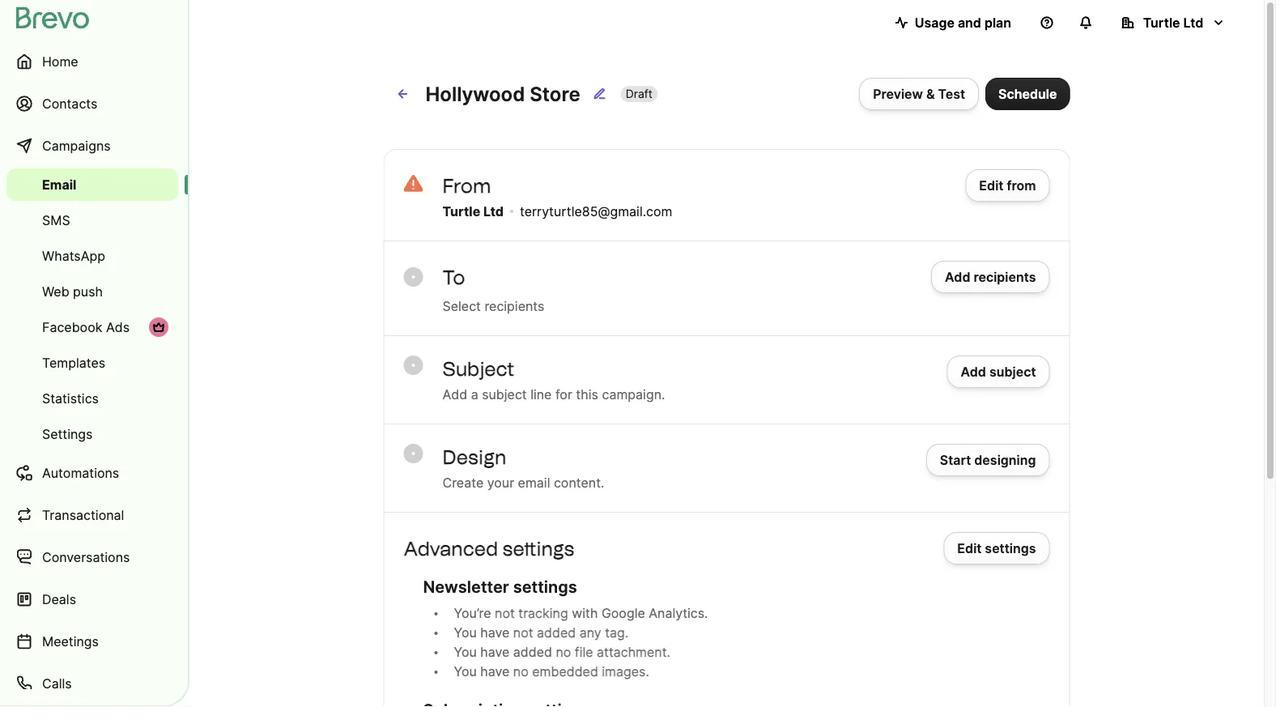Task type: vqa. For each thing, say whether or not it's contained in the screenshot.
rightmost the subject
yes



Task type: locate. For each thing, give the bounding box(es) containing it.
automations link
[[6, 454, 178, 493]]

create
[[443, 475, 484, 491]]

1 vertical spatial subject
[[482, 386, 527, 402]]

1 you from the top
[[454, 625, 477, 640]]

0 horizontal spatial ltd
[[484, 203, 504, 219]]

select
[[443, 298, 481, 314]]

no down you have not added any tag.
[[513, 663, 529, 679]]

ltd
[[1184, 15, 1204, 30], [484, 203, 504, 219]]

hollywood store
[[426, 82, 581, 106]]

1 vertical spatial have
[[481, 644, 510, 660]]

1 vertical spatial edit
[[958, 540, 982, 556]]

0 vertical spatial subject
[[990, 364, 1037, 380]]

any
[[580, 625, 602, 640]]

sms
[[42, 212, 70, 228]]

conversations
[[42, 549, 130, 565]]

3 have from the top
[[481, 663, 510, 679]]

add inside subject add a subject line for this campaign.
[[443, 386, 468, 402]]

web push
[[42, 284, 103, 299]]

you for you have not added any tag.
[[454, 625, 477, 640]]

0 vertical spatial add
[[945, 269, 971, 285]]

test
[[938, 86, 966, 102]]

facebook
[[42, 319, 102, 335]]

settings for edit settings
[[985, 540, 1037, 556]]

you
[[454, 625, 477, 640], [454, 644, 477, 660], [454, 663, 477, 679]]

settings inside button
[[985, 540, 1037, 556]]

sms link
[[6, 204, 178, 237]]

2 you from the top
[[454, 644, 477, 660]]

added up you have added no file attachment.
[[537, 625, 576, 640]]

edit from button
[[966, 169, 1050, 202]]

0 vertical spatial you
[[454, 625, 477, 640]]

1 horizontal spatial turtle
[[1144, 15, 1181, 30]]

0 vertical spatial no
[[556, 644, 571, 660]]

0 horizontal spatial turtle ltd
[[443, 203, 504, 219]]

no
[[556, 644, 571, 660], [513, 663, 529, 679]]

1 horizontal spatial subject
[[990, 364, 1037, 380]]

subject
[[990, 364, 1037, 380], [482, 386, 527, 402]]

add subject button
[[947, 356, 1050, 388]]

advanced settings
[[404, 537, 575, 560]]

web push link
[[6, 275, 178, 308]]

calls link
[[6, 664, 178, 703]]

2 vertical spatial have
[[481, 663, 510, 679]]

1 vertical spatial ltd
[[484, 203, 504, 219]]

0 vertical spatial not
[[495, 605, 515, 621]]

this
[[576, 386, 599, 402]]

add
[[945, 269, 971, 285], [961, 364, 987, 380], [443, 386, 468, 402]]

contacts link
[[6, 84, 178, 123]]

0 horizontal spatial recipients
[[485, 298, 545, 314]]

edit
[[980, 177, 1004, 193], [958, 540, 982, 556]]

2 vertical spatial you
[[454, 663, 477, 679]]

added down you have not added any tag.
[[513, 644, 552, 660]]

content.
[[554, 475, 605, 491]]

1 vertical spatial no
[[513, 663, 529, 679]]

edit for newsletter settings
[[958, 540, 982, 556]]

add subject
[[961, 364, 1037, 380]]

subject inside subject add a subject line for this campaign.
[[482, 386, 527, 402]]

store
[[530, 82, 581, 106]]

home
[[42, 53, 78, 69]]

newsletter
[[423, 577, 509, 597]]

hollywood
[[426, 82, 525, 106]]

have for added
[[481, 644, 510, 660]]

not down tracking on the left bottom of page
[[513, 625, 534, 640]]

0 vertical spatial turtle
[[1144, 15, 1181, 30]]

newsletter settings
[[423, 577, 577, 597]]

turtle ltd button
[[1109, 6, 1239, 39]]

1 horizontal spatial turtle ltd
[[1144, 15, 1204, 30]]

0 vertical spatial turtle ltd
[[1144, 15, 1204, 30]]

1 vertical spatial add
[[961, 364, 987, 380]]

0 horizontal spatial turtle
[[443, 203, 481, 219]]

you for you have no embedded images.
[[454, 663, 477, 679]]

start designing
[[940, 452, 1037, 468]]

not down newsletter settings
[[495, 605, 515, 621]]

home link
[[6, 42, 178, 81]]

settings for newsletter settings
[[513, 577, 577, 597]]

2 vertical spatial add
[[443, 386, 468, 402]]

whatsapp link
[[6, 240, 178, 272]]

add for add subject
[[961, 364, 987, 380]]

1 horizontal spatial ltd
[[1184, 15, 1204, 30]]

settings
[[42, 426, 93, 442]]

turtle
[[1144, 15, 1181, 30], [443, 203, 481, 219]]

email link
[[6, 169, 178, 201]]

turtle ltd
[[1144, 15, 1204, 30], [443, 203, 504, 219]]

1 horizontal spatial recipients
[[974, 269, 1037, 285]]

recipients inside add recipients 'button'
[[974, 269, 1037, 285]]

0 vertical spatial edit
[[980, 177, 1004, 193]]

0 vertical spatial ltd
[[1184, 15, 1204, 30]]

statistics link
[[6, 382, 178, 415]]

email
[[518, 475, 550, 491]]

and
[[958, 15, 982, 30]]

recipients
[[974, 269, 1037, 285], [485, 298, 545, 314]]

add inside button
[[961, 364, 987, 380]]

transactional link
[[6, 496, 178, 535]]

you have no embedded images.
[[454, 663, 650, 679]]

1 have from the top
[[481, 625, 510, 640]]

0 vertical spatial recipients
[[974, 269, 1037, 285]]

1 vertical spatial added
[[513, 644, 552, 660]]

have for no
[[481, 663, 510, 679]]

added
[[537, 625, 576, 640], [513, 644, 552, 660]]

1 vertical spatial turtle
[[443, 203, 481, 219]]

google
[[602, 605, 645, 621]]

left___rvooi image
[[152, 321, 165, 334]]

subject add a subject line for this campaign.
[[443, 357, 665, 402]]

campaigns link
[[6, 126, 178, 165]]

not
[[495, 605, 515, 621], [513, 625, 534, 640]]

you have not added any tag.
[[454, 625, 629, 640]]

2 have from the top
[[481, 644, 510, 660]]

usage and plan button
[[883, 6, 1025, 39]]

1 vertical spatial not
[[513, 625, 534, 640]]

3 you from the top
[[454, 663, 477, 679]]

no up embedded
[[556, 644, 571, 660]]

1 vertical spatial turtle ltd
[[443, 203, 504, 219]]

you're not tracking with google analytics.
[[454, 605, 708, 621]]

1 vertical spatial recipients
[[485, 298, 545, 314]]

have
[[481, 625, 510, 640], [481, 644, 510, 660], [481, 663, 510, 679]]

settings
[[503, 537, 575, 560], [985, 540, 1037, 556], [513, 577, 577, 597]]

from
[[443, 174, 491, 197]]

ads
[[106, 319, 130, 335]]

0 vertical spatial have
[[481, 625, 510, 640]]

0 horizontal spatial subject
[[482, 386, 527, 402]]

email
[[42, 177, 76, 192]]

web
[[42, 284, 69, 299]]

turtle inside button
[[1144, 15, 1181, 30]]

1 horizontal spatial no
[[556, 644, 571, 660]]

edit for turtle ltd
[[980, 177, 1004, 193]]

file
[[575, 644, 593, 660]]

add inside 'button'
[[945, 269, 971, 285]]

1 vertical spatial you
[[454, 644, 477, 660]]



Task type: describe. For each thing, give the bounding box(es) containing it.
a
[[471, 386, 479, 402]]

edit from
[[980, 177, 1037, 193]]

push
[[73, 284, 103, 299]]

from
[[1007, 177, 1037, 193]]

deals link
[[6, 580, 178, 619]]

design create your email content.
[[443, 445, 605, 491]]

start designing button
[[927, 444, 1050, 476]]

for
[[556, 386, 573, 402]]

edit settings
[[958, 540, 1037, 556]]

add for add recipients
[[945, 269, 971, 285]]

meetings link
[[6, 622, 178, 661]]

you have added no file attachment.
[[454, 644, 671, 660]]

schedule
[[999, 86, 1058, 102]]

line
[[531, 386, 552, 402]]

add recipients button
[[932, 261, 1050, 293]]

templates
[[42, 355, 105, 371]]

contacts
[[42, 96, 97, 111]]

transactional
[[42, 507, 124, 523]]

tag.
[[605, 625, 629, 640]]

subject
[[443, 357, 514, 380]]

0 vertical spatial added
[[537, 625, 576, 640]]

ltd inside button
[[1184, 15, 1204, 30]]

edit settings button
[[944, 532, 1050, 565]]

meetings
[[42, 634, 99, 649]]

whatsapp
[[42, 248, 105, 264]]

terryturtle85@gmail.com
[[520, 203, 673, 219]]

designing
[[975, 452, 1037, 468]]

settings for advanced settings
[[503, 537, 575, 560]]

design
[[443, 445, 507, 469]]

analytics.
[[649, 605, 708, 621]]

your
[[487, 475, 515, 491]]

images.
[[602, 663, 650, 679]]

schedule button
[[986, 78, 1071, 110]]

preview & test button
[[860, 78, 980, 110]]

templates link
[[6, 347, 178, 379]]

you for you have added no file attachment.
[[454, 644, 477, 660]]

embedded
[[532, 663, 599, 679]]

calls
[[42, 676, 72, 691]]

campaigns
[[42, 138, 111, 154]]

plan
[[985, 15, 1012, 30]]

recipients for add recipients
[[974, 269, 1037, 285]]

settings link
[[6, 418, 178, 450]]

conversations link
[[6, 538, 178, 577]]

advanced
[[404, 537, 498, 560]]

draft
[[626, 87, 653, 101]]

deals
[[42, 591, 76, 607]]

with
[[572, 605, 598, 621]]

start
[[940, 452, 972, 468]]

facebook ads link
[[6, 311, 178, 343]]

add recipients
[[945, 269, 1037, 285]]

statistics
[[42, 390, 99, 406]]

facebook ads
[[42, 319, 130, 335]]

select recipients
[[443, 298, 545, 314]]

campaign.
[[602, 386, 665, 402]]

automations
[[42, 465, 119, 481]]

usage
[[915, 15, 955, 30]]

recipients for select recipients
[[485, 298, 545, 314]]

preview
[[873, 86, 923, 102]]

turtle ltd inside button
[[1144, 15, 1204, 30]]

subject inside button
[[990, 364, 1037, 380]]

attachment.
[[597, 644, 671, 660]]

usage and plan
[[915, 15, 1012, 30]]

&
[[927, 86, 935, 102]]

to
[[443, 265, 465, 289]]

0 horizontal spatial no
[[513, 663, 529, 679]]

you're
[[454, 605, 491, 621]]

have for not
[[481, 625, 510, 640]]

tracking
[[519, 605, 568, 621]]



